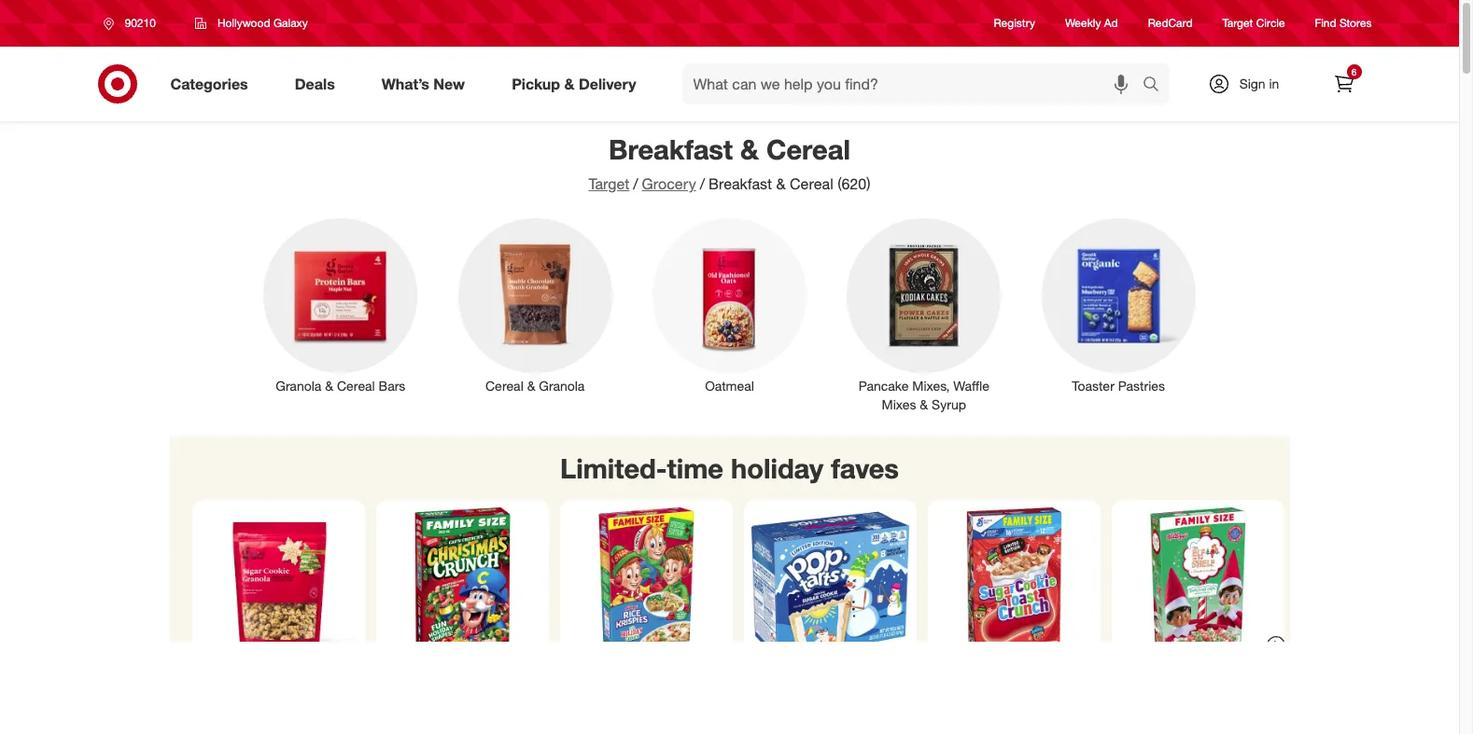 Task type: vqa. For each thing, say whether or not it's contained in the screenshot.
day.
no



Task type: locate. For each thing, give the bounding box(es) containing it.
/ right target link
[[633, 175, 638, 193]]

0 vertical spatial target
[[1223, 16, 1254, 30]]

deals link
[[279, 64, 358, 105]]

registry link
[[994, 15, 1036, 31]]

registry
[[994, 16, 1036, 30]]

0 horizontal spatial /
[[633, 175, 638, 193]]

pancake
[[859, 378, 909, 394]]

bars
[[379, 378, 406, 394]]

1 horizontal spatial /
[[700, 175, 705, 193]]

target
[[1223, 16, 1254, 30], [589, 175, 630, 193]]

pickup & delivery
[[512, 74, 636, 93]]

pop-tarts frosted sugar cookie pastries - 12ct / 20.3oz image
[[751, 508, 909, 666]]

& for granola
[[325, 378, 333, 394]]

cap'n crunch christmas family size cereal - 20.5oz image
[[383, 508, 541, 666]]

toaster pastries link
[[1029, 215, 1209, 396]]

0 horizontal spatial target
[[589, 175, 630, 193]]

sign in
[[1240, 76, 1280, 92]]

breakfast right the grocery
[[709, 175, 772, 193]]

1 horizontal spatial target
[[1223, 16, 1254, 30]]

weekly ad link
[[1066, 15, 1118, 31]]

limited-time holiday faves
[[560, 452, 899, 485]]

target inside breakfast & cereal target / grocery / breakfast & cereal (620)
[[589, 175, 630, 193]]

sugar cookie granola - 12oz - good & gather™ image
[[199, 508, 357, 666]]

What can we help you find? suggestions appear below search field
[[682, 64, 1147, 105]]

oatmeal
[[705, 378, 754, 394]]

find stores link
[[1315, 15, 1372, 31]]

target left the grocery
[[589, 175, 630, 193]]

(620)
[[838, 175, 871, 193]]

in
[[1270, 76, 1280, 92]]

toaster pastries
[[1072, 378, 1165, 394]]

find stores
[[1315, 16, 1372, 30]]

limited-
[[560, 452, 667, 485]]

pickup
[[512, 74, 560, 93]]

0 horizontal spatial granola
[[276, 378, 322, 394]]

sign in link
[[1192, 64, 1309, 105]]

1 horizontal spatial granola
[[539, 378, 585, 394]]

&
[[565, 74, 575, 93], [741, 133, 759, 166], [777, 175, 786, 193], [325, 378, 333, 394], [527, 378, 536, 394], [920, 396, 928, 412]]

breakfast
[[609, 133, 733, 166], [709, 175, 772, 193]]

ad
[[1105, 16, 1118, 30]]

cinnamon toast crunch sugar cookie toast crunch family size cereal - 18.8oz image
[[935, 508, 1093, 666]]

circle
[[1257, 16, 1286, 30]]

delivery
[[579, 74, 636, 93]]

/
[[633, 175, 638, 193], [700, 175, 705, 193]]

cereal
[[767, 133, 851, 166], [790, 175, 834, 193], [337, 378, 375, 394], [486, 378, 524, 394]]

weekly
[[1066, 16, 1101, 30]]

target left circle
[[1223, 16, 1254, 30]]

deals
[[295, 74, 335, 93]]

breakfast up grocery link
[[609, 133, 733, 166]]

kellogg's rice krispies holiday colors cereal - 12.0oz image
[[567, 508, 725, 666]]

cereal & granola link
[[445, 215, 625, 396]]

hollywood galaxy button
[[183, 7, 320, 40]]

& for cereal
[[527, 378, 536, 394]]

mixes
[[882, 396, 917, 412]]

time
[[667, 452, 724, 485]]

mixes,
[[913, 378, 950, 394]]

pickup & delivery link
[[496, 64, 660, 105]]

& inside pancake mixes, waffle mixes & syrup
[[920, 396, 928, 412]]

galaxy
[[274, 16, 308, 30]]

granola
[[276, 378, 322, 394], [539, 378, 585, 394]]

6
[[1352, 66, 1357, 78]]

faves
[[831, 452, 899, 485]]

1 vertical spatial target
[[589, 175, 630, 193]]

target link
[[589, 175, 630, 193]]

/ right grocery link
[[700, 175, 705, 193]]



Task type: describe. For each thing, give the bounding box(es) containing it.
0 vertical spatial breakfast
[[609, 133, 733, 166]]

& for breakfast
[[741, 133, 759, 166]]

target circle
[[1223, 16, 1286, 30]]

sign
[[1240, 76, 1266, 92]]

search button
[[1134, 64, 1179, 108]]

1 granola from the left
[[276, 378, 322, 394]]

grocery link
[[642, 175, 696, 193]]

syrup
[[932, 396, 967, 412]]

waffle
[[954, 378, 990, 394]]

hollywood
[[217, 16, 270, 30]]

90210 button
[[91, 7, 175, 40]]

2 / from the left
[[700, 175, 705, 193]]

granola & cereal bars link
[[251, 215, 431, 396]]

6 link
[[1324, 64, 1365, 105]]

pastries
[[1118, 378, 1165, 394]]

categories
[[170, 74, 248, 93]]

pancake mixes, waffle mixes & syrup
[[859, 378, 990, 412]]

what's new link
[[366, 64, 489, 105]]

redcard link
[[1148, 15, 1193, 31]]

oatmeal link
[[640, 215, 820, 396]]

cereal & granola
[[486, 378, 585, 394]]

target circle link
[[1223, 15, 1286, 31]]

redcard
[[1148, 16, 1193, 30]]

kellogg's elf on the shelf cereal - 12.2oz image
[[1119, 508, 1277, 666]]

what's
[[382, 74, 429, 93]]

pancake mixes, waffle mixes & syrup link
[[835, 215, 1014, 414]]

toaster
[[1072, 378, 1115, 394]]

carousel region
[[169, 437, 1290, 735]]

what's new
[[382, 74, 465, 93]]

90210
[[125, 16, 156, 30]]

weekly ad
[[1066, 16, 1118, 30]]

breakfast & cereal target / grocery / breakfast & cereal (620)
[[589, 133, 871, 193]]

2 granola from the left
[[539, 378, 585, 394]]

1 vertical spatial breakfast
[[709, 175, 772, 193]]

1 / from the left
[[633, 175, 638, 193]]

granola & cereal bars
[[276, 378, 406, 394]]

grocery
[[642, 175, 696, 193]]

search
[[1134, 76, 1179, 95]]

& for pickup
[[565, 74, 575, 93]]

find
[[1315, 16, 1337, 30]]

categories link
[[155, 64, 271, 105]]

new
[[434, 74, 465, 93]]

hollywood galaxy
[[217, 16, 308, 30]]

holiday
[[731, 452, 824, 485]]

target inside target circle link
[[1223, 16, 1254, 30]]

stores
[[1340, 16, 1372, 30]]



